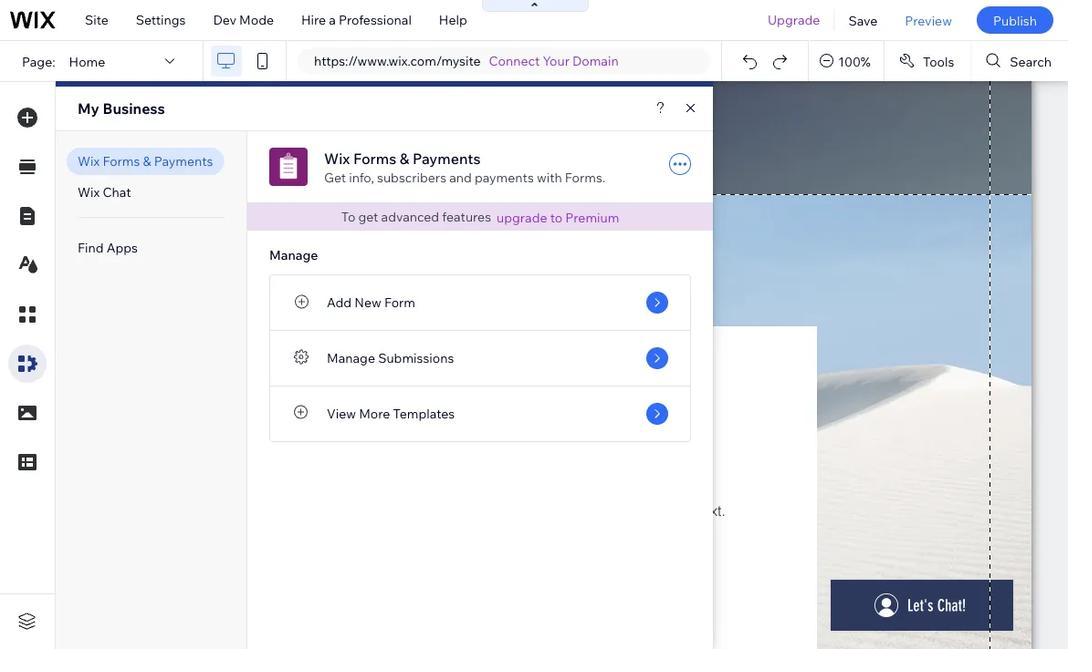 Task type: vqa. For each thing, say whether or not it's contained in the screenshot.
'social bar'
no



Task type: locate. For each thing, give the bounding box(es) containing it.
info,
[[349, 170, 374, 186]]

payments inside wix forms & payments get info, subscribers and payments with forms.
[[413, 150, 481, 168]]

0 horizontal spatial forms
[[103, 153, 140, 169]]

and
[[449, 170, 472, 186]]

0 horizontal spatial &
[[143, 153, 151, 169]]

tools
[[923, 53, 954, 69]]

0 vertical spatial manage
[[269, 247, 318, 263]]

my business
[[78, 99, 165, 118]]

subscribers
[[377, 170, 446, 186]]

1 horizontal spatial manage
[[327, 351, 375, 367]]

business
[[103, 99, 165, 118]]

payments down business
[[154, 153, 213, 169]]

view more templates
[[327, 406, 455, 422]]

wix chat
[[78, 184, 131, 200]]

payments
[[413, 150, 481, 168], [154, 153, 213, 169]]

forms up chat
[[103, 153, 140, 169]]

my
[[78, 99, 99, 118]]

& for wix forms & payments get info, subscribers and payments with forms.
[[400, 150, 409, 168]]

payments up and
[[413, 150, 481, 168]]

site
[[85, 12, 108, 28]]

forms
[[353, 150, 396, 168], [103, 153, 140, 169]]

wix inside wix forms & payments get info, subscribers and payments with forms.
[[324, 150, 350, 168]]

manage
[[269, 247, 318, 263], [327, 351, 375, 367]]

mode
[[239, 12, 274, 28]]

advanced
[[381, 209, 439, 225]]

1 horizontal spatial &
[[400, 150, 409, 168]]

1 horizontal spatial payments
[[413, 150, 481, 168]]

premium
[[565, 209, 619, 225]]

hire a professional
[[301, 12, 412, 28]]

get
[[324, 170, 346, 186]]

wix forms & payments
[[78, 153, 213, 169]]

&
[[400, 150, 409, 168], [143, 153, 151, 169]]

forms up 'info,'
[[353, 150, 396, 168]]

0 horizontal spatial payments
[[154, 153, 213, 169]]

add
[[327, 295, 352, 311]]

forms for wix forms & payments
[[103, 153, 140, 169]]

0 horizontal spatial manage
[[269, 247, 318, 263]]

manage for manage
[[269, 247, 318, 263]]

wix for wix forms & payments get info, subscribers and payments with forms.
[[324, 150, 350, 168]]

& down business
[[143, 153, 151, 169]]

wix up wix chat
[[78, 153, 100, 169]]

wix up get
[[324, 150, 350, 168]]

preview button
[[891, 0, 966, 40]]

wix forms & payments get info, subscribers and payments with forms.
[[324, 150, 605, 186]]

search button
[[972, 41, 1068, 81]]

dev
[[213, 12, 236, 28]]

wix
[[324, 150, 350, 168], [78, 153, 100, 169], [78, 184, 100, 200]]

payments
[[475, 170, 534, 186]]

https://www.wix.com/mysite
[[314, 53, 481, 69]]

help
[[439, 12, 467, 28]]

wix for wix chat
[[78, 184, 100, 200]]

preview
[[905, 12, 952, 28]]

chat
[[103, 184, 131, 200]]

form
[[384, 295, 415, 311]]

1 horizontal spatial forms
[[353, 150, 396, 168]]

wix left chat
[[78, 184, 100, 200]]

forms for wix forms & payments get info, subscribers and payments with forms.
[[353, 150, 396, 168]]

1 vertical spatial manage
[[327, 351, 375, 367]]

your
[[543, 53, 570, 69]]

& inside wix forms & payments get info, subscribers and payments with forms.
[[400, 150, 409, 168]]

& up subscribers
[[400, 150, 409, 168]]

forms inside wix forms & payments get info, subscribers and payments with forms.
[[353, 150, 396, 168]]



Task type: describe. For each thing, give the bounding box(es) containing it.
professional
[[339, 12, 412, 28]]

view
[[327, 406, 356, 422]]

domain
[[572, 53, 619, 69]]

save button
[[835, 0, 891, 40]]

home
[[69, 53, 105, 69]]

with
[[537, 170, 562, 186]]

forms.
[[565, 170, 605, 186]]

get
[[358, 209, 378, 225]]

features
[[442, 209, 491, 225]]

new
[[354, 295, 381, 311]]

a
[[329, 12, 336, 28]]

payments for wix forms & payments
[[154, 153, 213, 169]]

& for wix forms & payments
[[143, 153, 151, 169]]

upgrade to premium button
[[497, 209, 619, 226]]

upgrade
[[497, 209, 547, 225]]

search
[[1010, 53, 1052, 69]]

payments for wix forms & payments get info, subscribers and payments with forms.
[[413, 150, 481, 168]]

to
[[550, 209, 562, 225]]

more
[[359, 406, 390, 422]]

wix forms & payments image
[[269, 148, 308, 186]]

apps
[[106, 240, 138, 256]]

add new form
[[327, 295, 415, 311]]

upgrade
[[768, 12, 820, 28]]

to
[[341, 209, 355, 225]]

publish button
[[977, 6, 1053, 34]]

https://www.wix.com/mysite connect your domain
[[314, 53, 619, 69]]

settings
[[136, 12, 186, 28]]

tools button
[[884, 41, 971, 81]]

wix for wix forms & payments
[[78, 153, 100, 169]]

find
[[78, 240, 104, 256]]

100%
[[838, 53, 871, 69]]

connect
[[489, 53, 540, 69]]

100% button
[[809, 41, 884, 81]]

dev mode
[[213, 12, 274, 28]]

templates
[[393, 406, 455, 422]]

submissions
[[378, 351, 454, 367]]

find apps
[[78, 240, 138, 256]]

publish
[[993, 12, 1037, 28]]

save
[[848, 12, 878, 28]]

manage for manage submissions
[[327, 351, 375, 367]]

to get advanced features upgrade to premium
[[341, 209, 619, 225]]

manage submissions
[[327, 351, 454, 367]]

hire
[[301, 12, 326, 28]]



